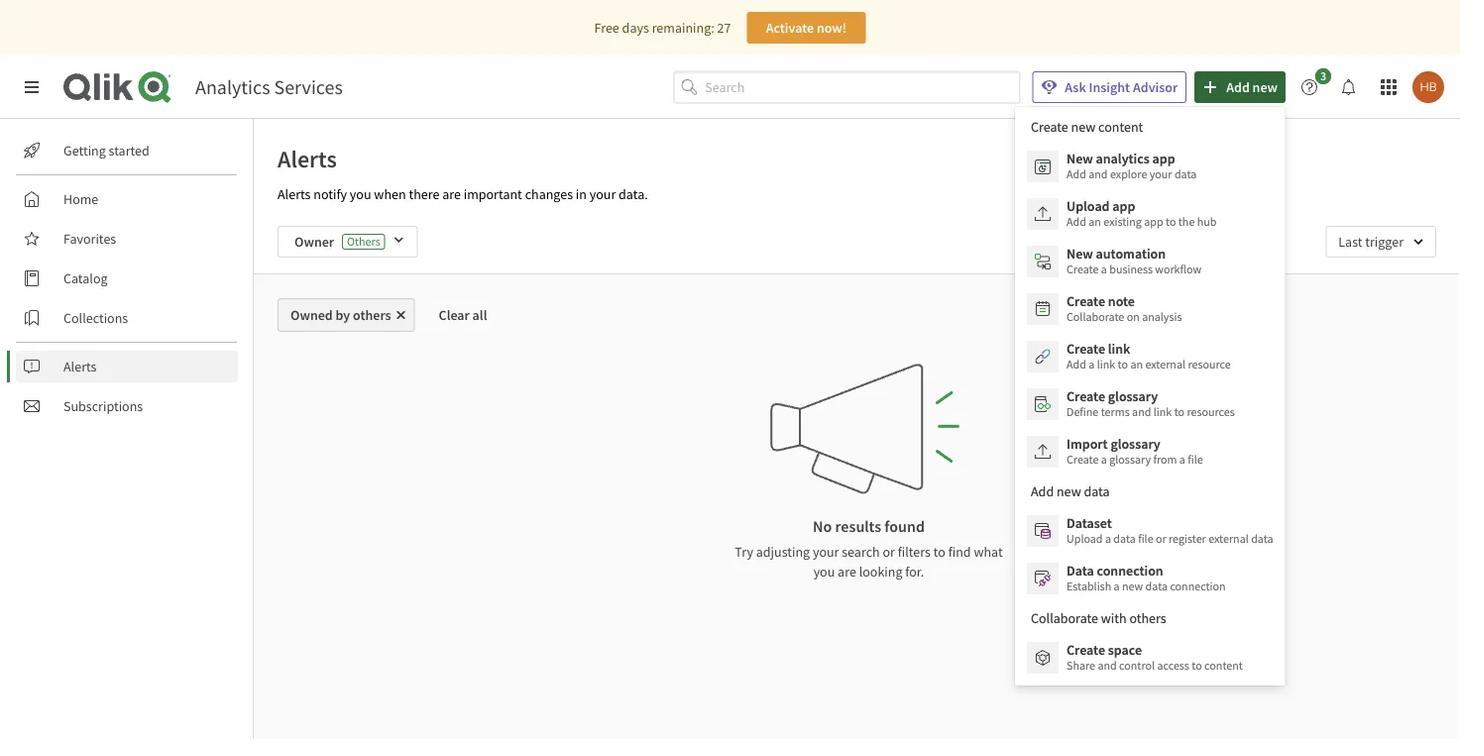 Task type: describe. For each thing, give the bounding box(es) containing it.
register
[[1169, 531, 1206, 547]]

add inside dropdown button
[[1227, 78, 1250, 96]]

getting started
[[63, 142, 149, 160]]

clear
[[439, 306, 470, 324]]

favorites
[[63, 230, 116, 248]]

or inside no results found try adjusting your search or filters to find what you are looking for.
[[883, 543, 895, 561]]

analytics services
[[195, 75, 343, 100]]

to inside no results found try adjusting your search or filters to find what you are looking for.
[[934, 543, 946, 561]]

try
[[735, 543, 754, 561]]

define
[[1067, 405, 1099, 420]]

link up terms
[[1097, 357, 1116, 372]]

alerts link
[[16, 351, 238, 383]]

in
[[576, 185, 587, 203]]

to for app
[[1166, 214, 1176, 230]]

or inside dataset upload a data file or register external data
[[1156, 531, 1167, 547]]

the
[[1179, 214, 1195, 230]]

resource
[[1188, 357, 1231, 372]]

a for automation
[[1101, 262, 1107, 277]]

add new button
[[1195, 71, 1286, 103]]

create inside the new automation create a business workflow
[[1067, 262, 1099, 277]]

analysis
[[1142, 309, 1182, 325]]

days
[[622, 19, 649, 37]]

services
[[274, 75, 343, 100]]

filters
[[898, 543, 931, 561]]

share
[[1067, 658, 1096, 674]]

for.
[[906, 563, 924, 581]]

collections link
[[16, 302, 238, 334]]

started
[[109, 142, 149, 160]]

note
[[1108, 293, 1135, 310]]

free days remaining: 27
[[595, 19, 731, 37]]

space
[[1108, 642, 1142, 659]]

data connection establish a new data connection
[[1067, 562, 1226, 594]]

remaining:
[[652, 19, 715, 37]]

data right register
[[1251, 531, 1274, 547]]

your inside no results found try adjusting your search or filters to find what you are looking for.
[[813, 543, 839, 561]]

ask
[[1065, 78, 1086, 96]]

analytics
[[1096, 150, 1150, 168]]

home
[[63, 190, 98, 208]]

upload inside dataset upload a data file or register external data
[[1067, 531, 1103, 547]]

activate now!
[[766, 19, 847, 37]]

no results found try adjusting your search or filters to find what you are looking for.
[[735, 517, 1003, 581]]

import glossary create a glossary from a file
[[1067, 435, 1203, 468]]

to inside create link add a link to an external resource
[[1118, 357, 1128, 372]]

data inside "data connection establish a new data connection"
[[1146, 579, 1168, 594]]

collaborate
[[1067, 309, 1125, 325]]

a for connection
[[1114, 579, 1120, 594]]

control
[[1120, 658, 1155, 674]]

new for new analytics app
[[1067, 150, 1093, 168]]

glossary for create glossary
[[1108, 388, 1158, 406]]

and for analytics
[[1089, 167, 1108, 182]]

what
[[974, 543, 1003, 561]]

owned
[[291, 306, 333, 324]]

data right dataset
[[1114, 531, 1136, 547]]

searchbar element
[[674, 71, 1021, 103]]

last trigger image
[[1326, 226, 1437, 258]]

ask insight advisor
[[1065, 78, 1178, 96]]

data inside new analytics app add and explore your data
[[1175, 167, 1197, 182]]

subscriptions
[[63, 398, 143, 415]]

new analytics app menu item
[[1015, 143, 1286, 190]]

getting
[[63, 142, 106, 160]]

create link menu item
[[1015, 333, 1286, 381]]

adjusting
[[756, 543, 810, 561]]

app down explore in the top right of the page
[[1113, 197, 1136, 215]]

catalog
[[63, 270, 108, 288]]

ask insight advisor button
[[1032, 71, 1187, 103]]

business
[[1110, 262, 1153, 277]]

workflow
[[1156, 262, 1202, 277]]

important
[[464, 185, 522, 203]]

a inside dataset upload a data file or register external data
[[1105, 531, 1111, 547]]

upload app add an existing app to the hub
[[1067, 197, 1217, 230]]

link down on
[[1108, 340, 1131, 358]]

search
[[842, 543, 880, 561]]

now!
[[817, 19, 847, 37]]

glossary left from
[[1110, 452, 1151, 468]]

looking
[[859, 563, 903, 581]]

you inside no results found try adjusting your search or filters to find what you are looking for.
[[814, 563, 835, 581]]

create link add a link to an external resource
[[1067, 340, 1231, 372]]

new automation create a business workflow
[[1067, 245, 1202, 277]]

automation
[[1096, 245, 1166, 263]]

hub
[[1198, 214, 1217, 230]]

establish
[[1067, 579, 1112, 594]]

data
[[1067, 562, 1094, 580]]

found
[[885, 517, 925, 536]]

advisor
[[1133, 78, 1178, 96]]

a for glossary
[[1101, 452, 1107, 468]]

app right existing
[[1144, 214, 1164, 230]]

dataset upload a data file or register external data
[[1067, 515, 1274, 547]]

activate now! link
[[747, 12, 866, 44]]

clear all
[[439, 306, 487, 324]]

all
[[473, 306, 487, 324]]

1 horizontal spatial connection
[[1170, 579, 1226, 594]]



Task type: vqa. For each thing, say whether or not it's contained in the screenshot.
menu containing New analytics app
yes



Task type: locate. For each thing, give the bounding box(es) containing it.
your
[[1150, 167, 1173, 182], [590, 185, 616, 203], [813, 543, 839, 561]]

by
[[336, 306, 350, 324]]

0 vertical spatial alerts
[[278, 144, 337, 174]]

glossary for import glossary
[[1111, 435, 1161, 453]]

Search text field
[[705, 71, 1021, 103]]

data.
[[619, 185, 648, 203]]

1 horizontal spatial external
[[1209, 531, 1249, 547]]

1 new from the top
[[1067, 150, 1093, 168]]

0 vertical spatial and
[[1089, 167, 1108, 182]]

app
[[1153, 150, 1176, 168], [1113, 197, 1136, 215], [1144, 214, 1164, 230]]

to for glossary
[[1175, 405, 1185, 420]]

menu
[[1015, 107, 1286, 686]]

new left the 'automation'
[[1067, 245, 1093, 263]]

an
[[1089, 214, 1101, 230], [1131, 357, 1143, 372]]

to right access in the right bottom of the page
[[1192, 658, 1202, 674]]

an inside create link add a link to an external resource
[[1131, 357, 1143, 372]]

new automation menu item
[[1015, 238, 1286, 286]]

upload inside upload app add an existing app to the hub
[[1067, 197, 1110, 215]]

navigation pane element
[[0, 127, 253, 430]]

an inside upload app add an existing app to the hub
[[1089, 214, 1101, 230]]

are down search
[[838, 563, 857, 581]]

notify
[[314, 185, 347, 203]]

alerts left notify
[[278, 185, 311, 203]]

no
[[813, 517, 832, 536]]

your right in
[[590, 185, 616, 203]]

on
[[1127, 309, 1140, 325]]

menu containing new analytics app
[[1015, 107, 1286, 686]]

0 vertical spatial are
[[442, 185, 461, 203]]

0 vertical spatial your
[[1150, 167, 1173, 182]]

0 horizontal spatial you
[[350, 185, 371, 203]]

2 vertical spatial and
[[1098, 658, 1117, 674]]

1 vertical spatial upload
[[1067, 531, 1103, 547]]

a inside create link add a link to an external resource
[[1089, 357, 1095, 372]]

external inside create link add a link to an external resource
[[1146, 357, 1186, 372]]

file inside import glossary create a glossary from a file
[[1188, 452, 1203, 468]]

to for space
[[1192, 658, 1202, 674]]

connection down dataset menu item
[[1097, 562, 1164, 580]]

0 horizontal spatial an
[[1089, 214, 1101, 230]]

create inside create space share and control access to content
[[1067, 642, 1106, 659]]

analytics services element
[[195, 75, 343, 100]]

and right terms
[[1132, 405, 1152, 420]]

0 vertical spatial file
[[1188, 452, 1203, 468]]

new for new automation
[[1067, 245, 1093, 263]]

0 horizontal spatial or
[[883, 543, 895, 561]]

create space share and control access to content
[[1067, 642, 1243, 674]]

owned by others
[[291, 306, 391, 324]]

close sidebar menu image
[[24, 79, 40, 95]]

access
[[1158, 658, 1190, 674]]

1 vertical spatial and
[[1132, 405, 1152, 420]]

1 vertical spatial alerts
[[278, 185, 311, 203]]

upload down analytics
[[1067, 197, 1110, 215]]

getting started link
[[16, 135, 238, 167]]

an up create glossary define terms and link to resources
[[1131, 357, 1143, 372]]

glossary
[[1108, 388, 1158, 406], [1111, 435, 1161, 453], [1110, 452, 1151, 468]]

file up "data connection establish a new data connection"
[[1138, 531, 1154, 547]]

add inside upload app add an existing app to the hub
[[1067, 214, 1087, 230]]

clear all button
[[423, 298, 503, 332]]

and
[[1089, 167, 1108, 182], [1132, 405, 1152, 420], [1098, 658, 1117, 674]]

6 create from the top
[[1067, 642, 1106, 659]]

1 vertical spatial external
[[1209, 531, 1249, 547]]

to left the resources
[[1175, 405, 1185, 420]]

add left existing
[[1067, 214, 1087, 230]]

create note collaborate on analysis
[[1067, 293, 1182, 325]]

import
[[1067, 435, 1108, 453]]

are right there
[[442, 185, 461, 203]]

dataset menu item
[[1015, 508, 1286, 555]]

file inside dataset upload a data file or register external data
[[1138, 531, 1154, 547]]

favorites link
[[16, 223, 238, 255]]

file right from
[[1188, 452, 1203, 468]]

explore
[[1110, 167, 1148, 182]]

to left the
[[1166, 214, 1176, 230]]

add right advisor
[[1227, 78, 1250, 96]]

1 vertical spatial are
[[838, 563, 857, 581]]

1 vertical spatial new
[[1122, 579, 1143, 594]]

create inside create glossary define terms and link to resources
[[1067, 388, 1106, 406]]

catalog link
[[16, 263, 238, 294]]

data
[[1175, 167, 1197, 182], [1114, 531, 1136, 547], [1251, 531, 1274, 547], [1146, 579, 1168, 594]]

external for create link
[[1146, 357, 1186, 372]]

collections
[[63, 309, 128, 327]]

there
[[409, 185, 440, 203]]

create left space
[[1067, 642, 1106, 659]]

1 horizontal spatial an
[[1131, 357, 1143, 372]]

new
[[1067, 150, 1093, 168], [1067, 245, 1093, 263]]

glossary down terms
[[1111, 435, 1161, 453]]

2 horizontal spatial your
[[1150, 167, 1173, 182]]

0 horizontal spatial your
[[590, 185, 616, 203]]

2 new from the top
[[1067, 245, 1093, 263]]

existing
[[1104, 214, 1142, 230]]

create left business
[[1067, 262, 1099, 277]]

2 vertical spatial alerts
[[63, 358, 97, 376]]

add inside new analytics app add and explore your data
[[1067, 167, 1087, 182]]

to left find
[[934, 543, 946, 561]]

0 vertical spatial external
[[1146, 357, 1186, 372]]

alerts
[[278, 144, 337, 174], [278, 185, 311, 203], [63, 358, 97, 376]]

0 horizontal spatial new
[[1122, 579, 1143, 594]]

new inside new analytics app add and explore your data
[[1067, 150, 1093, 168]]

free
[[595, 19, 620, 37]]

new left analytics
[[1067, 150, 1093, 168]]

external
[[1146, 357, 1186, 372], [1209, 531, 1249, 547]]

1 horizontal spatial you
[[814, 563, 835, 581]]

a up establish
[[1105, 531, 1111, 547]]

create for create link
[[1067, 340, 1106, 358]]

a right from
[[1180, 452, 1186, 468]]

link
[[1108, 340, 1131, 358], [1097, 357, 1116, 372], [1154, 405, 1172, 420]]

subscriptions link
[[16, 391, 238, 422]]

file
[[1188, 452, 1203, 468], [1138, 531, 1154, 547]]

0 vertical spatial new
[[1253, 78, 1278, 96]]

and inside new analytics app add and explore your data
[[1089, 167, 1108, 182]]

and inside create space share and control access to content
[[1098, 658, 1117, 674]]

1 horizontal spatial are
[[838, 563, 857, 581]]

create inside create link add a link to an external resource
[[1067, 340, 1106, 358]]

when
[[374, 185, 406, 203]]

create glossary define terms and link to resources
[[1067, 388, 1235, 420]]

glossary inside create glossary define terms and link to resources
[[1108, 388, 1158, 406]]

find
[[949, 543, 971, 561]]

app right explore in the top right of the page
[[1153, 150, 1176, 168]]

link up import glossary menu item
[[1154, 405, 1172, 420]]

resources
[[1187, 405, 1235, 420]]

1 horizontal spatial or
[[1156, 531, 1167, 547]]

add up define
[[1067, 357, 1087, 372]]

and for glossary
[[1132, 405, 1152, 420]]

1 horizontal spatial your
[[813, 543, 839, 561]]

create inside import glossary create a glossary from a file
[[1067, 452, 1099, 468]]

2 upload from the top
[[1067, 531, 1103, 547]]

home link
[[16, 183, 238, 215]]

0 horizontal spatial file
[[1138, 531, 1154, 547]]

and left explore in the top right of the page
[[1089, 167, 1108, 182]]

0 vertical spatial new
[[1067, 150, 1093, 168]]

results
[[835, 517, 882, 536]]

add
[[1227, 78, 1250, 96], [1067, 167, 1087, 182], [1067, 214, 1087, 230], [1067, 357, 1087, 372]]

add inside create link add a link to an external resource
[[1067, 357, 1087, 372]]

import glossary menu item
[[1015, 428, 1286, 476]]

insight
[[1089, 78, 1130, 96]]

to inside create space share and control access to content
[[1192, 658, 1202, 674]]

you left when
[[350, 185, 371, 203]]

owned by others button
[[278, 298, 415, 332]]

4 create from the top
[[1067, 388, 1106, 406]]

dataset
[[1067, 515, 1112, 532]]

or
[[1156, 531, 1167, 547], [883, 543, 895, 561]]

upload up data
[[1067, 531, 1103, 547]]

app inside new analytics app add and explore your data
[[1153, 150, 1176, 168]]

data down dataset menu item
[[1146, 579, 1168, 594]]

1 vertical spatial an
[[1131, 357, 1143, 372]]

create left note
[[1067, 293, 1106, 310]]

and inside create glossary define terms and link to resources
[[1132, 405, 1152, 420]]

alerts notify you when there are important changes in your data.
[[278, 185, 648, 203]]

27
[[717, 19, 731, 37]]

link inside create glossary define terms and link to resources
[[1154, 405, 1172, 420]]

1 horizontal spatial new
[[1253, 78, 1278, 96]]

create inside create note collaborate on analysis
[[1067, 293, 1106, 310]]

a left business
[[1101, 262, 1107, 277]]

new inside "data connection establish a new data connection"
[[1122, 579, 1143, 594]]

analytics
[[195, 75, 270, 100]]

a down collaborate at top
[[1089, 357, 1095, 372]]

0 horizontal spatial connection
[[1097, 562, 1164, 580]]

new
[[1253, 78, 1278, 96], [1122, 579, 1143, 594]]

to inside upload app add an existing app to the hub
[[1166, 214, 1176, 230]]

2 vertical spatial your
[[813, 543, 839, 561]]

external up create glossary define terms and link to resources
[[1146, 357, 1186, 372]]

create for create glossary
[[1067, 388, 1106, 406]]

1 vertical spatial file
[[1138, 531, 1154, 547]]

upload app menu item
[[1015, 190, 1286, 238]]

or up looking on the right
[[883, 543, 895, 561]]

alerts up the subscriptions
[[63, 358, 97, 376]]

data connection menu item
[[1015, 555, 1286, 603]]

external right register
[[1209, 531, 1249, 547]]

you down no on the right of the page
[[814, 563, 835, 581]]

a right establish
[[1114, 579, 1120, 594]]

0 vertical spatial you
[[350, 185, 371, 203]]

an left existing
[[1089, 214, 1101, 230]]

1 upload from the top
[[1067, 197, 1110, 215]]

to inside create glossary define terms and link to resources
[[1175, 405, 1185, 420]]

add left analytics
[[1067, 167, 1087, 182]]

and right share
[[1098, 658, 1117, 674]]

you
[[350, 185, 371, 203], [814, 563, 835, 581]]

3 create from the top
[[1067, 340, 1106, 358]]

changes
[[525, 185, 573, 203]]

your right explore in the top right of the page
[[1150, 167, 1173, 182]]

to
[[1166, 214, 1176, 230], [1118, 357, 1128, 372], [1175, 405, 1185, 420], [934, 543, 946, 561], [1192, 658, 1202, 674]]

external for dataset
[[1209, 531, 1249, 547]]

terms
[[1101, 405, 1130, 420]]

activate
[[766, 19, 814, 37]]

a for link
[[1089, 357, 1095, 372]]

new analytics app add and explore your data
[[1067, 150, 1197, 182]]

your inside new analytics app add and explore your data
[[1150, 167, 1173, 182]]

add new
[[1227, 78, 1278, 96]]

filters region
[[254, 210, 1461, 274]]

1 vertical spatial new
[[1067, 245, 1093, 263]]

others
[[353, 306, 391, 324]]

your down no on the right of the page
[[813, 543, 839, 561]]

to up create glossary define terms and link to resources
[[1118, 357, 1128, 372]]

glossary down create link menu item
[[1108, 388, 1158, 406]]

content
[[1205, 658, 1243, 674]]

a down terms
[[1101, 452, 1107, 468]]

from
[[1154, 452, 1177, 468]]

0 vertical spatial an
[[1089, 214, 1101, 230]]

0 horizontal spatial are
[[442, 185, 461, 203]]

a
[[1101, 262, 1107, 277], [1089, 357, 1095, 372], [1101, 452, 1107, 468], [1180, 452, 1186, 468], [1105, 531, 1111, 547], [1114, 579, 1120, 594]]

connection down register
[[1170, 579, 1226, 594]]

create down define
[[1067, 452, 1099, 468]]

0 horizontal spatial external
[[1146, 357, 1186, 372]]

alerts inside navigation pane element
[[63, 358, 97, 376]]

1 vertical spatial your
[[590, 185, 616, 203]]

create for create space
[[1067, 642, 1106, 659]]

create note menu item
[[1015, 286, 1286, 333]]

data up the
[[1175, 167, 1197, 182]]

1 vertical spatial you
[[814, 563, 835, 581]]

2 create from the top
[[1067, 293, 1106, 310]]

new inside dropdown button
[[1253, 78, 1278, 96]]

create space menu item
[[1015, 635, 1286, 682]]

0 vertical spatial upload
[[1067, 197, 1110, 215]]

1 create from the top
[[1067, 262, 1099, 277]]

or left register
[[1156, 531, 1167, 547]]

1 horizontal spatial file
[[1188, 452, 1203, 468]]

create for create note
[[1067, 293, 1106, 310]]

a inside "data connection establish a new data connection"
[[1114, 579, 1120, 594]]

alerts up notify
[[278, 144, 337, 174]]

are inside no results found try adjusting your search or filters to find what you are looking for.
[[838, 563, 857, 581]]

5 create from the top
[[1067, 452, 1099, 468]]

new inside the new automation create a business workflow
[[1067, 245, 1093, 263]]

create down collaborate at top
[[1067, 340, 1106, 358]]

create glossary menu item
[[1015, 381, 1286, 428]]

a inside the new automation create a business workflow
[[1101, 262, 1107, 277]]

upload
[[1067, 197, 1110, 215], [1067, 531, 1103, 547]]

connection
[[1097, 562, 1164, 580], [1170, 579, 1226, 594]]

external inside dataset upload a data file or register external data
[[1209, 531, 1249, 547]]

create up import
[[1067, 388, 1106, 406]]



